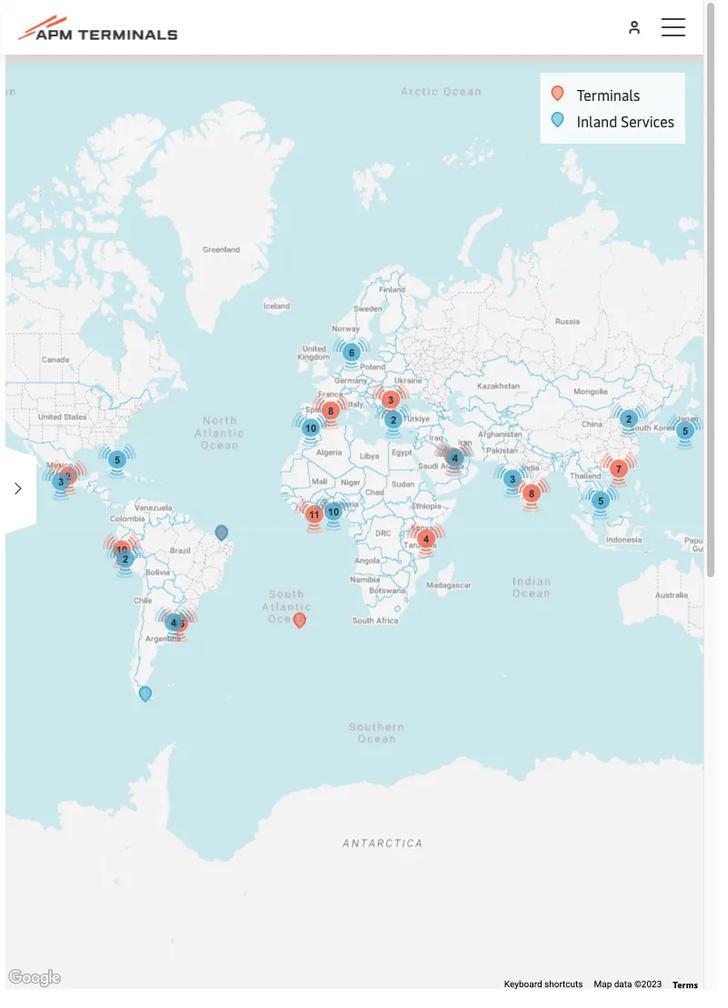 Task type: locate. For each thing, give the bounding box(es) containing it.
services
[[622, 111, 675, 131]]

8
[[328, 406, 334, 417], [529, 489, 535, 500]]

1 horizontal spatial 8
[[529, 489, 535, 500]]

2 vertical spatial 4
[[171, 618, 177, 629]]

5 3
[[115, 455, 516, 485]]

map region
[[0, 0, 718, 991]]

terms
[[673, 978, 699, 991]]

1 vertical spatial 4
[[424, 534, 429, 545]]

0 horizontal spatial 3
[[58, 477, 64, 488]]

2 horizontal spatial 5
[[683, 426, 689, 437]]

5 inside 5 3
[[115, 455, 120, 466]]

shortcuts
[[545, 979, 584, 990]]

4
[[453, 453, 459, 464], [424, 534, 429, 545], [171, 618, 177, 629]]

6
[[349, 348, 355, 359], [451, 452, 457, 464]]

1 horizontal spatial 10
[[306, 423, 317, 434]]

1 horizontal spatial 6
[[451, 452, 457, 464]]

1 horizontal spatial 4
[[424, 534, 429, 545]]

google image
[[5, 967, 65, 991]]

2 horizontal spatial 4
[[453, 453, 459, 464]]

0 vertical spatial 4
[[453, 453, 459, 464]]

0 horizontal spatial 10
[[116, 545, 127, 556]]

2 vertical spatial 5
[[599, 496, 604, 507]]

2 vertical spatial 10
[[116, 545, 127, 556]]

terminals
[[577, 85, 641, 105]]

1 vertical spatial 6
[[451, 452, 457, 464]]

2
[[627, 414, 632, 425], [391, 415, 397, 426], [65, 471, 71, 483], [123, 554, 128, 565]]

0 horizontal spatial 6
[[349, 348, 355, 359]]

0 horizontal spatial 5
[[115, 455, 120, 466]]

2 horizontal spatial 10
[[328, 507, 339, 518]]

10
[[306, 423, 317, 434], [328, 507, 339, 518], [116, 545, 127, 556]]

0 horizontal spatial 8
[[328, 406, 334, 417]]

11
[[309, 509, 320, 521]]

5
[[683, 426, 689, 437], [115, 455, 120, 466], [599, 496, 604, 507]]

0 horizontal spatial 4
[[171, 618, 177, 629]]

data
[[615, 979, 633, 990]]

3 inside 5 3
[[510, 474, 516, 485]]

1 horizontal spatial 5
[[599, 496, 604, 507]]

inland
[[577, 111, 618, 131]]

1 vertical spatial 5
[[115, 455, 120, 466]]

1 horizontal spatial 3
[[388, 395, 394, 406]]

map
[[594, 979, 612, 990]]

2 horizontal spatial 3
[[510, 474, 516, 485]]

3
[[388, 395, 394, 406], [510, 474, 516, 485], [58, 477, 64, 488]]

©2023
[[635, 979, 663, 990]]



Task type: vqa. For each thing, say whether or not it's contained in the screenshot.
Terminals
yes



Task type: describe. For each thing, give the bounding box(es) containing it.
16
[[174, 619, 185, 630]]

0 vertical spatial 6
[[349, 348, 355, 359]]

inland services
[[577, 111, 675, 131]]

map data ©2023
[[594, 979, 663, 990]]

7
[[617, 464, 622, 475]]

0 vertical spatial 8
[[328, 406, 334, 417]]

keyboard shortcuts
[[505, 979, 584, 990]]

keyboard shortcuts button
[[505, 978, 584, 991]]

0 vertical spatial 5
[[683, 426, 689, 437]]

1 vertical spatial 10
[[328, 507, 339, 518]]

0 vertical spatial 10
[[306, 423, 317, 434]]

keyboard
[[505, 979, 543, 990]]

1 vertical spatial 8
[[529, 489, 535, 500]]

terms link
[[673, 978, 699, 991]]



